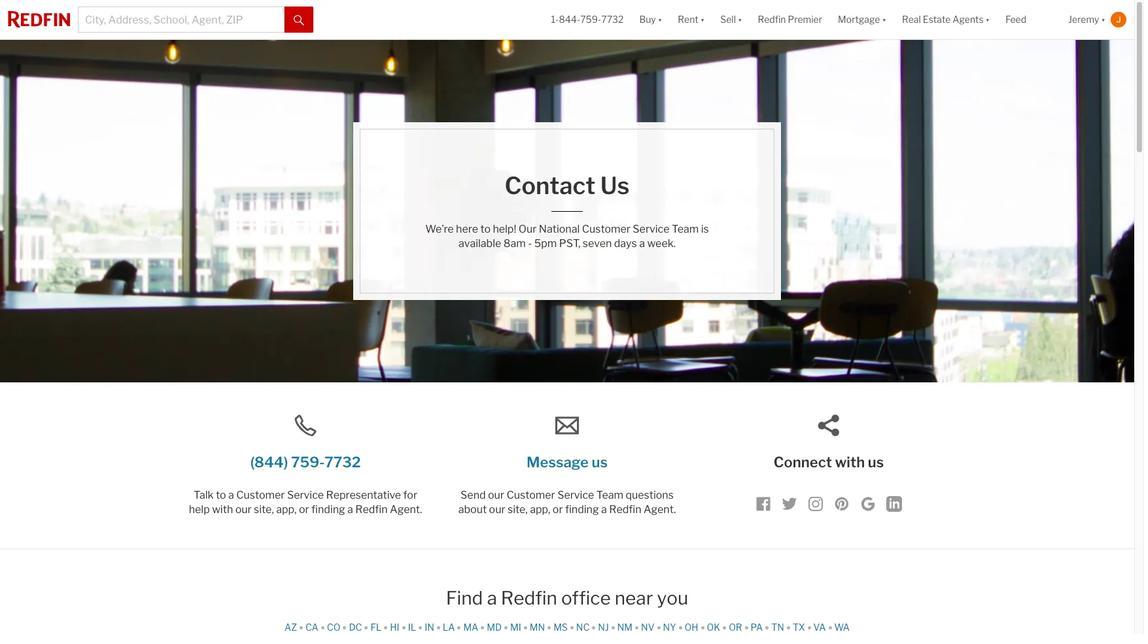 Task type: locate. For each thing, give the bounding box(es) containing it.
2 app, from the left
[[530, 504, 550, 516]]

real
[[902, 14, 921, 25]]

1 horizontal spatial 759-
[[580, 14, 601, 25]]

5 ▾ from the left
[[986, 14, 990, 25]]

0 horizontal spatial to
[[216, 489, 226, 502]]

redfin down 'representative'
[[355, 504, 388, 516]]

1 vertical spatial team
[[597, 489, 623, 502]]

team
[[672, 223, 699, 236], [597, 489, 623, 502]]

or
[[729, 622, 742, 633]]

7732 left buy at the top
[[601, 14, 624, 25]]

759- right 1- on the left
[[580, 14, 601, 25]]

nj link
[[598, 622, 612, 633]]

redfin down questions
[[609, 504, 641, 516]]

0 horizontal spatial site,
[[254, 504, 274, 516]]

7732
[[601, 14, 624, 25], [325, 454, 361, 471]]

with right connect
[[835, 454, 865, 471]]

to inside talk to a customer service representative for help with our site, app, or finding a redfin agent.
[[216, 489, 226, 502]]

talk
[[194, 489, 214, 502]]

▾ left the user photo
[[1101, 14, 1106, 25]]

0 horizontal spatial service
[[287, 489, 324, 502]]

dc link
[[349, 622, 365, 633]]

0 horizontal spatial us
[[592, 454, 608, 471]]

finding
[[311, 504, 345, 516], [565, 504, 599, 516]]

1 horizontal spatial agent.
[[644, 504, 676, 516]]

4 ▾ from the left
[[882, 14, 886, 25]]

finding down 'representative'
[[311, 504, 345, 516]]

nj
[[598, 622, 609, 633]]

0 horizontal spatial team
[[597, 489, 623, 502]]

redfin
[[758, 14, 786, 25], [355, 504, 388, 516], [609, 504, 641, 516], [501, 588, 557, 610]]

customer down (844)
[[236, 489, 285, 502]]

8am
[[504, 237, 526, 250]]

our right about
[[489, 504, 505, 516]]

customer inside talk to a customer service representative for help with our site, app, or finding a redfin agent.
[[236, 489, 285, 502]]

service
[[633, 223, 670, 236], [287, 489, 324, 502], [557, 489, 594, 502]]

service down the (844) 759-7732 link
[[287, 489, 324, 502]]

finding down message us link
[[565, 504, 599, 516]]

premier
[[788, 14, 822, 25]]

0 horizontal spatial agent.
[[390, 504, 422, 516]]

a right days
[[639, 237, 645, 250]]

az link
[[285, 622, 300, 633]]

with right help
[[212, 504, 233, 516]]

2 us from the left
[[868, 454, 884, 471]]

▾ right agents
[[986, 14, 990, 25]]

sell
[[720, 14, 736, 25]]

site, inside talk to a customer service representative for help with our site, app, or finding a redfin agent.
[[254, 504, 274, 516]]

service inside we're here to help! our national customer service team is available 8am - 5pm pst, seven days a week.
[[633, 223, 670, 236]]

1 app, from the left
[[276, 504, 297, 516]]

service inside talk to a customer service representative for help with our site, app, or finding a redfin agent.
[[287, 489, 324, 502]]

1 vertical spatial 759-
[[291, 454, 325, 471]]

customer
[[582, 223, 631, 236], [236, 489, 285, 502], [507, 489, 555, 502]]

1 horizontal spatial team
[[672, 223, 699, 236]]

redfin inside send our customer service team questions about our site, app, or finding a redfin agent.
[[609, 504, 641, 516]]

2 horizontal spatial service
[[633, 223, 670, 236]]

app, inside send our customer service team questions about our site, app, or finding a redfin agent.
[[530, 504, 550, 516]]

1 horizontal spatial site,
[[508, 504, 528, 516]]

0 vertical spatial to
[[480, 223, 491, 236]]

customer down message
[[507, 489, 555, 502]]

ma link
[[463, 622, 482, 633]]

2 finding from the left
[[565, 504, 599, 516]]

ca
[[306, 622, 318, 633]]

0 horizontal spatial 759-
[[291, 454, 325, 471]]

▾ for rent ▾
[[701, 14, 705, 25]]

redfin inside "button"
[[758, 14, 786, 25]]

mn
[[530, 622, 545, 633]]

site, down (844)
[[254, 504, 274, 516]]

is
[[701, 223, 709, 236]]

1 vertical spatial with
[[212, 504, 233, 516]]

City, Address, School, Agent, ZIP search field
[[78, 7, 285, 33]]

agent. down questions
[[644, 504, 676, 516]]

near
[[615, 588, 653, 610]]

oh
[[685, 622, 698, 633]]

message
[[527, 454, 589, 471]]

1 site, from the left
[[254, 504, 274, 516]]

a down message us link
[[601, 504, 607, 516]]

1 horizontal spatial finding
[[565, 504, 599, 516]]

1 ▾ from the left
[[658, 14, 662, 25]]

buy ▾ button
[[632, 0, 670, 39]]

0 horizontal spatial or
[[299, 504, 309, 516]]

1 horizontal spatial to
[[480, 223, 491, 236]]

6 ▾ from the left
[[1101, 14, 1106, 25]]

2 horizontal spatial customer
[[582, 223, 631, 236]]

0 horizontal spatial customer
[[236, 489, 285, 502]]

agent. inside talk to a customer service representative for help with our site, app, or finding a redfin agent.
[[390, 504, 422, 516]]

team left questions
[[597, 489, 623, 502]]

md link
[[487, 622, 505, 633]]

1 horizontal spatial or
[[553, 504, 563, 516]]

our right send
[[488, 489, 504, 502]]

to up the "available"
[[480, 223, 491, 236]]

la link
[[443, 622, 458, 633]]

1 or from the left
[[299, 504, 309, 516]]

2 ▾ from the left
[[701, 14, 705, 25]]

0 horizontal spatial with
[[212, 504, 233, 516]]

mortgage ▾
[[838, 14, 886, 25]]

agent. down for
[[390, 504, 422, 516]]

to right talk
[[216, 489, 226, 502]]

mortgage ▾ button
[[838, 0, 886, 39]]

1 horizontal spatial us
[[868, 454, 884, 471]]

sell ▾ button
[[713, 0, 750, 39]]

our
[[488, 489, 504, 502], [235, 504, 252, 516], [489, 504, 505, 516]]

1 horizontal spatial with
[[835, 454, 865, 471]]

agent.
[[390, 504, 422, 516], [644, 504, 676, 516]]

our inside talk to a customer service representative for help with our site, app, or finding a redfin agent.
[[235, 504, 252, 516]]

2 agent. from the left
[[644, 504, 676, 516]]

2 site, from the left
[[508, 504, 528, 516]]

1-844-759-7732 link
[[551, 14, 624, 25]]

▾ right mortgage
[[882, 14, 886, 25]]

in link
[[425, 622, 438, 633]]

finding inside talk to a customer service representative for help with our site, app, or finding a redfin agent.
[[311, 504, 345, 516]]

3 ▾ from the left
[[738, 14, 742, 25]]

0 vertical spatial 7732
[[601, 14, 624, 25]]

or
[[299, 504, 309, 516], [553, 504, 563, 516]]

submit search image
[[294, 15, 304, 25]]

2 or from the left
[[553, 504, 563, 516]]

ny link
[[663, 622, 680, 633]]

▾ right the sell
[[738, 14, 742, 25]]

service down message us link
[[557, 489, 594, 502]]

in
[[425, 622, 434, 633]]

▾ for mortgage ▾
[[882, 14, 886, 25]]

customer inside send our customer service team questions about our site, app, or finding a redfin agent.
[[507, 489, 555, 502]]

message us
[[527, 454, 608, 471]]

a down 'representative'
[[347, 504, 353, 516]]

app, down message
[[530, 504, 550, 516]]

service inside send our customer service team questions about our site, app, or finding a redfin agent.
[[557, 489, 594, 502]]

or down message us link
[[553, 504, 563, 516]]

co link
[[327, 622, 344, 633]]

redfin premier button
[[750, 0, 830, 39]]

buy ▾
[[640, 14, 662, 25]]

1 agent. from the left
[[390, 504, 422, 516]]

0 vertical spatial 759-
[[580, 14, 601, 25]]

0 vertical spatial team
[[672, 223, 699, 236]]

message us link
[[438, 452, 697, 478]]

app, down the (844) 759-7732 link
[[276, 504, 297, 516]]

talk to a customer service representative for help with our site, app, or finding a redfin agent.
[[189, 489, 422, 516]]

or inside send our customer service team questions about our site, app, or finding a redfin agent.
[[553, 504, 563, 516]]

759- right (844)
[[291, 454, 325, 471]]

▾ for buy ▾
[[658, 14, 662, 25]]

contact
[[505, 171, 595, 200]]

▾ right rent
[[701, 14, 705, 25]]

help
[[189, 504, 210, 516]]

7732 up 'representative'
[[325, 454, 361, 471]]

here
[[456, 223, 478, 236]]

pst,
[[559, 237, 581, 250]]

site, right about
[[508, 504, 528, 516]]

redfin left premier
[[758, 14, 786, 25]]

0 horizontal spatial 7732
[[325, 454, 361, 471]]

our right help
[[235, 504, 252, 516]]

service up week.
[[633, 223, 670, 236]]

va
[[814, 622, 826, 633]]

1 horizontal spatial customer
[[507, 489, 555, 502]]

759-
[[580, 14, 601, 25], [291, 454, 325, 471]]

a inside send our customer service team questions about our site, app, or finding a redfin agent.
[[601, 504, 607, 516]]

▾ right buy at the top
[[658, 14, 662, 25]]

1 finding from the left
[[311, 504, 345, 516]]

0 horizontal spatial app,
[[276, 504, 297, 516]]

or down the (844) 759-7732 link
[[299, 504, 309, 516]]

real estate agents ▾
[[902, 14, 990, 25]]

1 vertical spatial to
[[216, 489, 226, 502]]

customer inside we're here to help! our national customer service team is available 8am - 5pm pst, seven days a week.
[[582, 223, 631, 236]]

national
[[539, 223, 580, 236]]

1 horizontal spatial app,
[[530, 504, 550, 516]]

customer up seven
[[582, 223, 631, 236]]

us
[[592, 454, 608, 471], [868, 454, 884, 471]]

844-
[[559, 14, 580, 25]]

1 horizontal spatial service
[[557, 489, 594, 502]]

la
[[443, 622, 455, 633]]

0 horizontal spatial finding
[[311, 504, 345, 516]]

mn link
[[530, 622, 548, 633]]

app,
[[276, 504, 297, 516], [530, 504, 550, 516]]

days
[[614, 237, 637, 250]]

find a redfin office near you
[[446, 588, 688, 610]]

team left is
[[672, 223, 699, 236]]

available
[[459, 237, 501, 250]]



Task type: vqa. For each thing, say whether or not it's contained in the screenshot.
107K
no



Task type: describe. For each thing, give the bounding box(es) containing it.
mi link
[[510, 622, 525, 633]]

pa
[[751, 622, 763, 633]]

or inside talk to a customer service representative for help with our site, app, or finding a redfin agent.
[[299, 504, 309, 516]]

buy ▾ button
[[640, 0, 662, 39]]

nc
[[576, 622, 590, 633]]

nv link
[[641, 622, 658, 633]]

us
[[600, 171, 630, 200]]

real estate agents ▾ button
[[894, 0, 998, 39]]

hi link
[[390, 622, 403, 633]]

site, inside send our customer service team questions about our site, app, or finding a redfin agent.
[[508, 504, 528, 516]]

1-
[[551, 14, 559, 25]]

for
[[403, 489, 417, 502]]

a inside we're here to help! our national customer service team is available 8am - 5pm pst, seven days a week.
[[639, 237, 645, 250]]

team inside send our customer service team questions about our site, app, or finding a redfin agent.
[[597, 489, 623, 502]]

feed button
[[998, 0, 1061, 39]]

wa link
[[835, 622, 850, 633]]

you
[[657, 588, 688, 610]]

tx link
[[793, 622, 808, 633]]

ms
[[554, 622, 568, 633]]

with inside talk to a customer service representative for help with our site, app, or finding a redfin agent.
[[212, 504, 233, 516]]

rent ▾
[[678, 14, 705, 25]]

a right the find
[[487, 588, 497, 610]]

app, inside talk to a customer service representative for help with our site, app, or finding a redfin agent.
[[276, 504, 297, 516]]

send
[[461, 489, 486, 502]]

we're here to help! our national customer service team is available 8am - 5pm pst, seven days a week.
[[425, 223, 709, 250]]

redfin inside talk to a customer service representative for help with our site, app, or finding a redfin agent.
[[355, 504, 388, 516]]

dc
[[349, 622, 362, 633]]

user photo image
[[1111, 12, 1127, 27]]

a right talk
[[228, 489, 234, 502]]

1-844-759-7732
[[551, 14, 624, 25]]

connect
[[774, 454, 832, 471]]

fl link
[[371, 622, 385, 633]]

about
[[458, 504, 487, 516]]

(844)
[[250, 454, 288, 471]]

-
[[528, 237, 532, 250]]

to inside we're here to help! our national customer service team is available 8am - 5pm pst, seven days a week.
[[480, 223, 491, 236]]

ok link
[[707, 622, 724, 633]]

1 vertical spatial 7732
[[325, 454, 361, 471]]

va link
[[814, 622, 829, 633]]

representative
[[326, 489, 401, 502]]

nm
[[617, 622, 633, 633]]

redfin premier
[[758, 14, 822, 25]]

mortgage
[[838, 14, 880, 25]]

fl
[[371, 622, 382, 633]]

rent ▾ button
[[678, 0, 705, 39]]

jeremy
[[1068, 14, 1099, 25]]

agents
[[953, 14, 984, 25]]

nm link
[[617, 622, 636, 633]]

il link
[[408, 622, 419, 633]]

seven
[[583, 237, 612, 250]]

oh link
[[685, 622, 702, 633]]

rent ▾ button
[[670, 0, 713, 39]]

▾ for sell ▾
[[738, 14, 742, 25]]

ny
[[663, 622, 676, 633]]

sell ▾ button
[[720, 0, 742, 39]]

tx
[[793, 622, 805, 633]]

contact us
[[505, 171, 630, 200]]

questions
[[626, 489, 674, 502]]

az
[[285, 622, 297, 633]]

agent. inside send our customer service team questions about our site, app, or finding a redfin agent.
[[644, 504, 676, 516]]

(844) 759-7732 link
[[176, 452, 435, 478]]

send our customer service team questions about our site, app, or finding a redfin agent.
[[458, 489, 676, 516]]

help!
[[493, 223, 516, 236]]

hi
[[390, 622, 399, 633]]

week.
[[647, 237, 676, 250]]

mortgage ▾ button
[[830, 0, 894, 39]]

nv
[[641, 622, 655, 633]]

estate
[[923, 14, 951, 25]]

nc link
[[576, 622, 593, 633]]

il
[[408, 622, 416, 633]]

1 horizontal spatial 7732
[[601, 14, 624, 25]]

office
[[561, 588, 611, 610]]

tn link
[[772, 622, 788, 633]]

(844) 759-7732
[[250, 454, 361, 471]]

team inside we're here to help! our national customer service team is available 8am - 5pm pst, seven days a week.
[[672, 223, 699, 236]]

5pm
[[534, 237, 557, 250]]

rent
[[678, 14, 699, 25]]

buy
[[640, 14, 656, 25]]

find
[[446, 588, 483, 610]]

or link
[[729, 622, 746, 633]]

1 us from the left
[[592, 454, 608, 471]]

co
[[327, 622, 340, 633]]

ok
[[707, 622, 720, 633]]

759- inside the (844) 759-7732 link
[[291, 454, 325, 471]]

jeremy ▾
[[1068, 14, 1106, 25]]

0 vertical spatial with
[[835, 454, 865, 471]]

▾ for jeremy ▾
[[1101, 14, 1106, 25]]

ca link
[[306, 622, 322, 633]]

connect with us
[[774, 454, 884, 471]]

redfin up mn
[[501, 588, 557, 610]]

feed
[[1006, 14, 1027, 25]]

sell ▾
[[720, 14, 742, 25]]

md
[[487, 622, 502, 633]]

mi
[[510, 622, 521, 633]]

finding inside send our customer service team questions about our site, app, or finding a redfin agent.
[[565, 504, 599, 516]]



